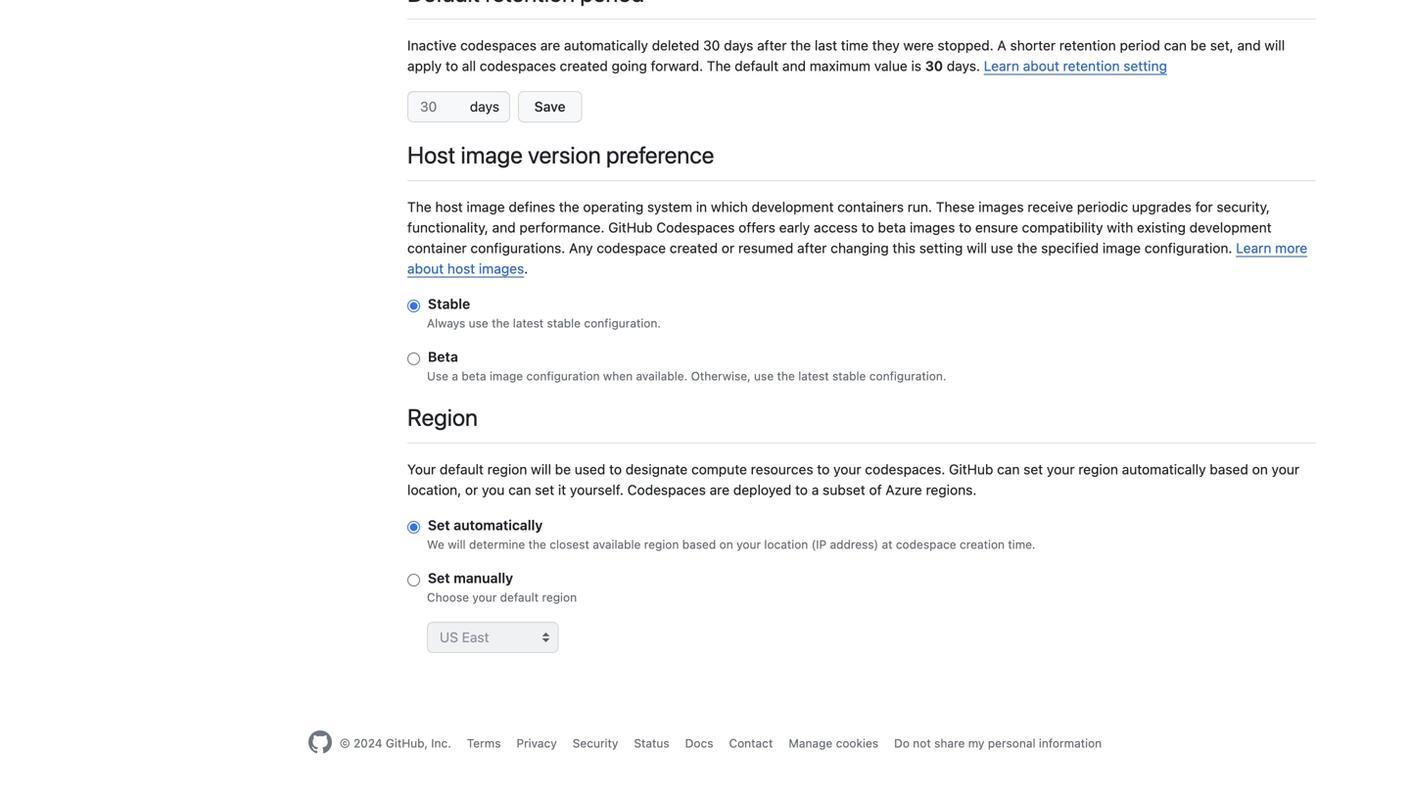 Task type: locate. For each thing, give the bounding box(es) containing it.
shorter
[[1011, 37, 1056, 53]]

0 horizontal spatial beta
[[462, 369, 487, 383]]

0 horizontal spatial automatically
[[454, 517, 543, 533]]

early
[[780, 219, 810, 236]]

1 vertical spatial be
[[555, 461, 571, 478]]

a left subset
[[812, 482, 819, 498]]

otherwise,
[[691, 369, 751, 383]]

1 horizontal spatial be
[[1191, 37, 1207, 53]]

will
[[1265, 37, 1286, 53], [967, 240, 988, 256], [531, 461, 552, 478], [448, 538, 466, 552]]

any
[[569, 240, 593, 256]]

0 vertical spatial or
[[722, 240, 735, 256]]

0 horizontal spatial and
[[492, 219, 516, 236]]

about inside learn more about host images
[[408, 261, 444, 277]]

in
[[696, 199, 708, 215]]

and left maximum
[[783, 58, 806, 74]]

learn about retention setting link
[[984, 58, 1168, 74]]

0 vertical spatial set
[[1024, 461, 1044, 478]]

setting right "this"
[[920, 240, 963, 256]]

0 horizontal spatial learn
[[984, 58, 1020, 74]]

1 vertical spatial a
[[812, 482, 819, 498]]

to down containers
[[862, 219, 875, 236]]

2 vertical spatial use
[[754, 369, 774, 383]]

the
[[791, 37, 811, 53], [559, 199, 580, 215], [1018, 240, 1038, 256], [492, 316, 510, 330], [778, 369, 795, 383], [529, 538, 547, 552]]

days inside the inactive codespaces are automatically deleted 30 days after the last time they were stopped. a shorter retention period can be set, and will apply to all codespaces created going forward. the default and maximum value is
[[724, 37, 754, 53]]

0 vertical spatial based
[[1210, 461, 1249, 478]]

1 vertical spatial created
[[670, 240, 718, 256]]

the up functionality,
[[408, 199, 432, 215]]

are inside your default region will be used to designate compute resources to your codespaces. github can set your region automatically based on your location, or you can set it yourself. codespaces are deployed to a subset of azure regions.
[[710, 482, 730, 498]]

github inside the host image defines the operating system in which development containers run. these images receive periodic upgrades for security, functionality, and performance.     github codespaces offers early access to beta images to ensure compatibility with existing development container configurations.     any codespace created or resumed after changing this setting will use the specified image configuration.
[[609, 219, 653, 236]]

codespaces down designate
[[628, 482, 706, 498]]

stable
[[547, 316, 581, 330], [833, 369, 867, 383]]

1 horizontal spatial after
[[798, 240, 827, 256]]

1 horizontal spatial created
[[670, 240, 718, 256]]

after inside the host image defines the operating system in which development containers run. these images receive periodic upgrades for security, functionality, and performance.     github codespaces offers early access to beta images to ensure compatibility with existing development container configurations.     any codespace created or resumed after changing this setting will use the specified image configuration.
[[798, 240, 827, 256]]

codespace
[[597, 240, 666, 256], [896, 538, 957, 552]]

learn left more
[[1237, 240, 1272, 256]]

0 vertical spatial default
[[735, 58, 779, 74]]

will down 'ensure'
[[967, 240, 988, 256]]

use right always
[[469, 316, 489, 330]]

0 vertical spatial the
[[707, 58, 731, 74]]

about
[[1024, 58, 1060, 74], [408, 261, 444, 277]]

codespaces
[[461, 37, 537, 53], [480, 58, 556, 74]]

will right set,
[[1265, 37, 1286, 53]]

to left all
[[446, 58, 458, 74]]

set,
[[1211, 37, 1234, 53]]

determine
[[469, 538, 525, 552]]

default inside the inactive codespaces are automatically deleted 30 days after the last time they were stopped. a shorter retention period can be set, and will apply to all codespaces created going forward. the default and maximum value is
[[735, 58, 779, 74]]

operating
[[583, 199, 644, 215]]

can right period
[[1165, 37, 1187, 53]]

2 horizontal spatial automatically
[[1123, 461, 1207, 478]]

1 vertical spatial set
[[535, 482, 555, 498]]

0 horizontal spatial created
[[560, 58, 608, 74]]

2 horizontal spatial use
[[991, 240, 1014, 256]]

0 vertical spatial stable
[[547, 316, 581, 330]]

image down 30 number field
[[461, 141, 523, 169]]

a
[[998, 37, 1007, 53]]

1 horizontal spatial beta
[[878, 219, 907, 236]]

codespaces up all
[[461, 37, 537, 53]]

default
[[735, 58, 779, 74], [440, 461, 484, 478], [500, 591, 539, 605]]

codespaces down in
[[657, 219, 735, 236]]

set up the we
[[428, 517, 450, 533]]

1 vertical spatial or
[[465, 482, 478, 498]]

1 vertical spatial and
[[783, 58, 806, 74]]

terms
[[467, 737, 501, 751]]

personal
[[988, 737, 1036, 751]]

setting
[[1124, 58, 1168, 74], [920, 240, 963, 256]]

preference
[[606, 141, 715, 169]]

2 horizontal spatial images
[[979, 199, 1024, 215]]

the down 'ensure'
[[1018, 240, 1038, 256]]

configuration.
[[1145, 240, 1233, 256], [584, 316, 661, 330], [870, 369, 947, 383]]

resumed
[[739, 240, 794, 256]]

host up functionality,
[[435, 199, 463, 215]]

codespace right at
[[896, 538, 957, 552]]

after
[[758, 37, 787, 53], [798, 240, 827, 256]]

use right 'otherwise,'
[[754, 369, 774, 383]]

images down run.
[[910, 219, 956, 236]]

1 vertical spatial setting
[[920, 240, 963, 256]]

1 vertical spatial development
[[1190, 219, 1272, 236]]

latest right 'otherwise,'
[[799, 369, 829, 383]]

will left used at the left of page
[[531, 461, 552, 478]]

set up choose
[[428, 570, 450, 586]]

images up 'ensure'
[[979, 199, 1024, 215]]

the right forward.
[[707, 58, 731, 74]]

latest down the '.'
[[513, 316, 544, 330]]

0 vertical spatial images
[[979, 199, 1024, 215]]

be inside the inactive codespaces are automatically deleted 30 days after the last time they were stopped. a shorter retention period can be set, and will apply to all codespaces created going forward. the default and maximum value is
[[1191, 37, 1207, 53]]

after inside the inactive codespaces are automatically deleted 30 days after the last time they were stopped. a shorter retention period can be set, and will apply to all codespaces created going forward. the default and maximum value is
[[758, 37, 787, 53]]

automatically inside your default region will be used to designate compute resources to your codespaces. github can set your region automatically based on your location, or you can set it yourself. codespaces are deployed to a subset of azure regions.
[[1123, 461, 1207, 478]]

can up time.
[[998, 461, 1020, 478]]

beta
[[878, 219, 907, 236], [462, 369, 487, 383]]

0 horizontal spatial the
[[408, 199, 432, 215]]

set left it
[[535, 482, 555, 498]]

0 vertical spatial beta
[[878, 219, 907, 236]]

0 horizontal spatial stable
[[547, 316, 581, 330]]

you
[[482, 482, 505, 498]]

2 vertical spatial automatically
[[454, 517, 543, 533]]

0 vertical spatial created
[[560, 58, 608, 74]]

existing
[[1138, 219, 1186, 236]]

30 right deleted
[[704, 37, 721, 53]]

0 horizontal spatial development
[[752, 199, 834, 215]]

will right the we
[[448, 538, 466, 552]]

1 vertical spatial codespaces
[[628, 482, 706, 498]]

1 horizontal spatial use
[[754, 369, 774, 383]]

or left the 'resumed'
[[722, 240, 735, 256]]

None radio
[[408, 572, 420, 589]]

created left going at the top left of page
[[560, 58, 608, 74]]

configurations.
[[471, 240, 566, 256]]

codespaces right all
[[480, 58, 556, 74]]

are up save
[[541, 37, 561, 53]]

specified
[[1042, 240, 1099, 256]]

0 vertical spatial on
[[1253, 461, 1269, 478]]

or left you
[[465, 482, 478, 498]]

do
[[895, 737, 910, 751]]

can inside the inactive codespaces are automatically deleted 30 days after the last time they were stopped. a shorter retention period can be set, and will apply to all codespaces created going forward. the default and maximum value is
[[1165, 37, 1187, 53]]

created inside the inactive codespaces are automatically deleted 30 days after the last time they were stopped. a shorter retention period can be set, and will apply to all codespaces created going forward. the default and maximum value is
[[560, 58, 608, 74]]

2 vertical spatial and
[[492, 219, 516, 236]]

we will determine the closest available region based on your location (ip address) at codespace creation time.
[[427, 538, 1036, 552]]

or inside your default region will be used to designate compute resources to your codespaces. github can set your region automatically based on your location, or you can set it yourself. codespaces are deployed to a subset of azure regions.
[[465, 482, 478, 498]]

development down security,
[[1190, 219, 1272, 236]]

or
[[722, 240, 735, 256], [465, 482, 478, 498]]

codespaces inside the host image defines the operating system in which development containers run. these images receive periodic upgrades for security, functionality, and performance.     github codespaces offers early access to beta images to ensure compatibility with existing development container configurations.     any codespace created or resumed after changing this setting will use the specified image configuration.
[[657, 219, 735, 236]]

will inside your default region will be used to designate compute resources to your codespaces. github can set your region automatically based on your location, or you can set it yourself. codespaces are deployed to a subset of azure regions.
[[531, 461, 552, 478]]

images down the configurations.
[[479, 261, 524, 277]]

default down manually
[[500, 591, 539, 605]]

configuration. down existing
[[1145, 240, 1233, 256]]

inactive
[[408, 37, 457, 53]]

1 horizontal spatial stable
[[833, 369, 867, 383]]

on
[[1253, 461, 1269, 478], [720, 538, 734, 552]]

0 vertical spatial configuration.
[[1145, 240, 1233, 256]]

github down operating
[[609, 219, 653, 236]]

containers
[[838, 199, 904, 215]]

1 vertical spatial default
[[440, 461, 484, 478]]

when
[[603, 369, 633, 383]]

privacy
[[517, 737, 557, 751]]

0 horizontal spatial a
[[452, 369, 459, 383]]

image left configuration at the top
[[490, 369, 523, 383]]

compatibility
[[1022, 219, 1104, 236]]

be inside your default region will be used to designate compute resources to your codespaces. github can set your region automatically based on your location, or you can set it yourself. codespaces are deployed to a subset of azure regions.
[[555, 461, 571, 478]]

0 horizontal spatial setting
[[920, 240, 963, 256]]

and right set,
[[1238, 37, 1262, 53]]

created
[[560, 58, 608, 74], [670, 240, 718, 256]]

changing
[[831, 240, 889, 256]]

we
[[427, 538, 445, 552]]

setting down period
[[1124, 58, 1168, 74]]

days down all
[[470, 98, 500, 115]]

image
[[461, 141, 523, 169], [467, 199, 505, 215], [1103, 240, 1142, 256], [490, 369, 523, 383]]

0 horizontal spatial use
[[469, 316, 489, 330]]

development
[[752, 199, 834, 215], [1190, 219, 1272, 236]]

default up location,
[[440, 461, 484, 478]]

configuration. up the codespaces.
[[870, 369, 947, 383]]

30 days. learn about retention setting
[[926, 58, 1168, 74]]

to inside the inactive codespaces are automatically deleted 30 days after the last time they were stopped. a shorter retention period can be set, and will apply to all codespaces created going forward. the default and maximum value is
[[446, 58, 458, 74]]

are down compute
[[710, 482, 730, 498]]

1 vertical spatial about
[[408, 261, 444, 277]]

images inside learn more about host images
[[479, 261, 524, 277]]

automatically
[[564, 37, 648, 53], [1123, 461, 1207, 478], [454, 517, 543, 533]]

after left last
[[758, 37, 787, 53]]

maximum
[[810, 58, 871, 74]]

(ip
[[812, 538, 827, 552]]

0 horizontal spatial 30
[[704, 37, 721, 53]]

0 vertical spatial 30
[[704, 37, 721, 53]]

30 number field
[[408, 91, 510, 122]]

always use the latest stable configuration.
[[427, 316, 661, 330]]

retention inside the inactive codespaces are automatically deleted 30 days after the last time they were stopped. a shorter retention period can be set, and will apply to all codespaces created going forward. the default and maximum value is
[[1060, 37, 1117, 53]]

2 horizontal spatial can
[[1165, 37, 1187, 53]]

0 horizontal spatial codespace
[[597, 240, 666, 256]]

can right you
[[509, 482, 531, 498]]

region
[[488, 461, 527, 478], [1079, 461, 1119, 478], [644, 538, 679, 552], [542, 591, 577, 605]]

set up time.
[[1024, 461, 1044, 478]]

1 horizontal spatial codespace
[[896, 538, 957, 552]]

beta inside the host image defines the operating system in which development containers run. these images receive periodic upgrades for security, functionality, and performance.     github codespaces offers early access to beta images to ensure compatibility with existing development container configurations.     any codespace created or resumed after changing this setting will use the specified image configuration.
[[878, 219, 907, 236]]

2 vertical spatial can
[[509, 482, 531, 498]]

use down 'ensure'
[[991, 240, 1014, 256]]

homepage image
[[308, 731, 332, 754]]

resources
[[751, 461, 814, 478]]

30
[[704, 37, 721, 53], [926, 58, 944, 74]]

1 vertical spatial latest
[[799, 369, 829, 383]]

the up performance.
[[559, 199, 580, 215]]

1 vertical spatial are
[[710, 482, 730, 498]]

1 horizontal spatial images
[[910, 219, 956, 236]]

1 horizontal spatial github
[[950, 461, 994, 478]]

be up it
[[555, 461, 571, 478]]

location
[[765, 538, 809, 552]]

and up the configurations.
[[492, 219, 516, 236]]

1 horizontal spatial automatically
[[564, 37, 648, 53]]

can
[[1165, 37, 1187, 53], [998, 461, 1020, 478], [509, 482, 531, 498]]

beta right "use"
[[462, 369, 487, 383]]

development up early
[[752, 199, 834, 215]]

a right "use"
[[452, 369, 459, 383]]

set
[[1024, 461, 1044, 478], [535, 482, 555, 498]]

are inside the inactive codespaces are automatically deleted 30 days after the last time they were stopped. a shorter retention period can be set, and will apply to all codespaces created going forward. the default and maximum value is
[[541, 37, 561, 53]]

0 vertical spatial automatically
[[564, 37, 648, 53]]

0 horizontal spatial latest
[[513, 316, 544, 330]]

0 horizontal spatial github
[[609, 219, 653, 236]]

yourself.
[[570, 482, 624, 498]]

1 vertical spatial 30
[[926, 58, 944, 74]]

access
[[814, 219, 858, 236]]

0 horizontal spatial configuration.
[[584, 316, 661, 330]]

beta
[[428, 349, 458, 365]]

after down early
[[798, 240, 827, 256]]

30 right is in the top of the page
[[926, 58, 944, 74]]

codespaces inside your default region will be used to designate compute resources to your codespaces. github can set your region automatically based on your location, or you can set it yourself. codespaces are deployed to a subset of azure regions.
[[628, 482, 706, 498]]

about down shorter
[[1024, 58, 1060, 74]]

or inside the host image defines the operating system in which development containers run. these images receive periodic upgrades for security, functionality, and performance.     github codespaces offers early access to beta images to ensure compatibility with existing development container configurations.     any codespace created or resumed after changing this setting will use the specified image configuration.
[[722, 240, 735, 256]]

0 vertical spatial host
[[435, 199, 463, 215]]

host image version preference
[[408, 141, 715, 169]]

it
[[558, 482, 567, 498]]

1 set from the top
[[428, 517, 450, 533]]

learn down a
[[984, 58, 1020, 74]]

0 horizontal spatial images
[[479, 261, 524, 277]]

None radio
[[408, 298, 420, 315], [408, 351, 420, 367], [408, 519, 420, 536], [408, 298, 420, 315], [408, 351, 420, 367], [408, 519, 420, 536]]

always
[[427, 316, 466, 330]]

0 vertical spatial about
[[1024, 58, 1060, 74]]

version
[[528, 141, 601, 169]]

1 horizontal spatial are
[[710, 482, 730, 498]]

1 horizontal spatial development
[[1190, 219, 1272, 236]]

be left set,
[[1191, 37, 1207, 53]]

created inside the host image defines the operating system in which development containers run. these images receive periodic upgrades for security, functionality, and performance.     github codespaces offers early access to beta images to ensure compatibility with existing development container configurations.     any codespace created or resumed after changing this setting will use the specified image configuration.
[[670, 240, 718, 256]]

configuration
[[527, 369, 600, 383]]

created down in
[[670, 240, 718, 256]]

0 horizontal spatial default
[[440, 461, 484, 478]]

1 horizontal spatial or
[[722, 240, 735, 256]]

time.
[[1009, 538, 1036, 552]]

1 horizontal spatial setting
[[1124, 58, 1168, 74]]

default right forward.
[[735, 58, 779, 74]]

1 horizontal spatial a
[[812, 482, 819, 498]]

2 horizontal spatial and
[[1238, 37, 1262, 53]]

0 vertical spatial github
[[609, 219, 653, 236]]

github up regions.
[[950, 461, 994, 478]]

region
[[408, 404, 478, 431]]

2 vertical spatial images
[[479, 261, 524, 277]]

1 vertical spatial days
[[470, 98, 500, 115]]

setting inside the host image defines the operating system in which development containers run. these images receive periodic upgrades for security, functionality, and performance.     github codespaces offers early access to beta images to ensure compatibility with existing development container configurations.     any codespace created or resumed after changing this setting will use the specified image configuration.
[[920, 240, 963, 256]]

0 horizontal spatial after
[[758, 37, 787, 53]]

github inside your default region will be used to designate compute resources to your codespaces. github can set your region automatically based on your location, or you can set it yourself. codespaces are deployed to a subset of azure regions.
[[950, 461, 994, 478]]

inactive codespaces are automatically deleted 30 days after the last time they were stopped. a shorter retention period can be set, and will apply to all codespaces created going forward. the default and maximum value is
[[408, 37, 1286, 74]]

©
[[340, 737, 350, 751]]

codespaces
[[657, 219, 735, 236], [628, 482, 706, 498]]

1 vertical spatial github
[[950, 461, 994, 478]]

is
[[912, 58, 922, 74]]

2 horizontal spatial configuration.
[[1145, 240, 1233, 256]]

set for set manually
[[428, 570, 450, 586]]

status link
[[634, 737, 670, 751]]

configuration. up when
[[584, 316, 661, 330]]

2 vertical spatial default
[[500, 591, 539, 605]]

1 vertical spatial can
[[998, 461, 1020, 478]]

days right deleted
[[724, 37, 754, 53]]

0 vertical spatial be
[[1191, 37, 1207, 53]]

1 horizontal spatial about
[[1024, 58, 1060, 74]]

manage cookies button
[[789, 735, 879, 752]]

host down container
[[448, 261, 475, 277]]

the inside the host image defines the operating system in which development containers run. these images receive periodic upgrades for security, functionality, and performance.     github codespaces offers early access to beta images to ensure compatibility with existing development container configurations.     any codespace created or resumed after changing this setting will use the specified image configuration.
[[408, 199, 432, 215]]

0 horizontal spatial be
[[555, 461, 571, 478]]

about down container
[[408, 261, 444, 277]]

1 horizontal spatial on
[[1253, 461, 1269, 478]]

2 set from the top
[[428, 570, 450, 586]]

were
[[904, 37, 934, 53]]

1 vertical spatial host
[[448, 261, 475, 277]]

the left last
[[791, 37, 811, 53]]

0 vertical spatial development
[[752, 199, 834, 215]]

codespace down operating
[[597, 240, 666, 256]]

1 vertical spatial the
[[408, 199, 432, 215]]

0 horizontal spatial on
[[720, 538, 734, 552]]

to right used at the left of page
[[609, 461, 622, 478]]

beta up "this"
[[878, 219, 907, 236]]



Task type: vqa. For each thing, say whether or not it's contained in the screenshot.
bottommost beta
yes



Task type: describe. For each thing, give the bounding box(es) containing it.
default inside your default region will be used to designate compute resources to your codespaces. github can set your region automatically based on your location, or you can set it yourself. codespaces are deployed to a subset of azure regions.
[[440, 461, 484, 478]]

1 horizontal spatial and
[[783, 58, 806, 74]]

save button
[[518, 91, 582, 122]]

used
[[575, 461, 606, 478]]

1 vertical spatial stable
[[833, 369, 867, 383]]

image down with
[[1103, 240, 1142, 256]]

period
[[1120, 37, 1161, 53]]

cookies
[[836, 737, 879, 751]]

use inside the host image defines the operating system in which development containers run. these images receive periodic upgrades for security, functionality, and performance.     github codespaces offers early access to beta images to ensure compatibility with existing development container configurations.     any codespace created or resumed after changing this setting will use the specified image configuration.
[[991, 240, 1014, 256]]

location,
[[408, 482, 462, 498]]

2024
[[354, 737, 383, 751]]

learn more about host images link
[[408, 240, 1308, 277]]

1 vertical spatial on
[[720, 538, 734, 552]]

0 horizontal spatial set
[[535, 482, 555, 498]]

0 horizontal spatial based
[[683, 538, 716, 552]]

0 vertical spatial and
[[1238, 37, 1262, 53]]

docs
[[686, 737, 714, 751]]

receive
[[1028, 199, 1074, 215]]

automatically inside the inactive codespaces are automatically deleted 30 days after the last time they were stopped. a shorter retention period can be set, and will apply to all codespaces created going forward. the default and maximum value is
[[564, 37, 648, 53]]

of
[[870, 482, 882, 498]]

to down 'these'
[[959, 219, 972, 236]]

periodic
[[1078, 199, 1129, 215]]

your
[[408, 461, 436, 478]]

the inside the inactive codespaces are automatically deleted 30 days after the last time they were stopped. a shorter retention period can be set, and will apply to all codespaces created going forward. the default and maximum value is
[[707, 58, 731, 74]]

will inside the host image defines the operating system in which development containers run. these images receive periodic upgrades for security, functionality, and performance.     github codespaces offers early access to beta images to ensure compatibility with existing development container configurations.     any codespace created or resumed after changing this setting will use the specified image configuration.
[[967, 240, 988, 256]]

creation
[[960, 538, 1005, 552]]

the inside the inactive codespaces are automatically deleted 30 days after the last time they were stopped. a shorter retention period can be set, and will apply to all codespaces created going forward. the default and maximum value is
[[791, 37, 811, 53]]

set automatically
[[428, 517, 543, 533]]

regions.
[[926, 482, 977, 498]]

contact link
[[729, 737, 773, 751]]

0 horizontal spatial days
[[470, 98, 500, 115]]

apply
[[408, 58, 442, 74]]

to up subset
[[817, 461, 830, 478]]

0 vertical spatial setting
[[1124, 58, 1168, 74]]

1 horizontal spatial 30
[[926, 58, 944, 74]]

offers
[[739, 219, 776, 236]]

host inside the host image defines the operating system in which development containers run. these images receive periodic upgrades for security, functionality, and performance.     github codespaces offers early access to beta images to ensure compatibility with existing development container configurations.     any codespace created or resumed after changing this setting will use the specified image configuration.
[[435, 199, 463, 215]]

days.
[[947, 58, 981, 74]]

choose
[[427, 591, 469, 605]]

all
[[462, 58, 476, 74]]

more
[[1276, 240, 1308, 256]]

a inside your default region will be used to designate compute resources to your codespaces. github can set your region automatically based on your location, or you can set it yourself. codespaces are deployed to a subset of azure regions.
[[812, 482, 819, 498]]

1 horizontal spatial set
[[1024, 461, 1044, 478]]

manage
[[789, 737, 833, 751]]

1 vertical spatial retention
[[1064, 58, 1120, 74]]

performance.
[[520, 219, 605, 236]]

30 inside the inactive codespaces are automatically deleted 30 days after the last time they were stopped. a shorter retention period can be set, and will apply to all codespaces created going forward. the default and maximum value is
[[704, 37, 721, 53]]

closest
[[550, 538, 590, 552]]

choose your default region
[[427, 591, 577, 605]]

going
[[612, 58, 647, 74]]

ensure
[[976, 219, 1019, 236]]

terms link
[[467, 737, 501, 751]]

last
[[815, 37, 838, 53]]

contact
[[729, 737, 773, 751]]

use a beta image configuration when available. otherwise, use the latest stable configuration.
[[427, 369, 947, 383]]

use
[[427, 369, 449, 383]]

.
[[524, 261, 528, 277]]

1 horizontal spatial can
[[998, 461, 1020, 478]]

will inside the inactive codespaces are automatically deleted 30 days after the last time they were stopped. a shorter retention period can be set, and will apply to all codespaces created going forward. the default and maximum value is
[[1265, 37, 1286, 53]]

address)
[[830, 538, 879, 552]]

status
[[634, 737, 670, 751]]

0 vertical spatial a
[[452, 369, 459, 383]]

information
[[1039, 737, 1102, 751]]

learn more about host images
[[408, 240, 1308, 277]]

azure
[[886, 482, 923, 498]]

1 horizontal spatial default
[[500, 591, 539, 605]]

1 horizontal spatial latest
[[799, 369, 829, 383]]

codespace inside the host image defines the operating system in which development containers run. these images receive periodic upgrades for security, functionality, and performance.     github codespaces offers early access to beta images to ensure compatibility with existing development container configurations.     any codespace created or resumed after changing this setting will use the specified image configuration.
[[597, 240, 666, 256]]

which
[[711, 199, 748, 215]]

set for set automatically
[[428, 517, 450, 533]]

your default region will be used to designate compute resources to your codespaces. github can set your region automatically based on your location, or you can set it yourself. codespaces are deployed to a subset of azure regions.
[[408, 461, 1300, 498]]

to down resources at the bottom right of page
[[796, 482, 808, 498]]

subset
[[823, 482, 866, 498]]

security,
[[1217, 199, 1271, 215]]

share
[[935, 737, 965, 751]]

system
[[648, 199, 693, 215]]

defines
[[509, 199, 556, 215]]

available.
[[636, 369, 688, 383]]

container
[[408, 240, 467, 256]]

© 2024 github, inc.
[[340, 737, 451, 751]]

do not share my personal information
[[895, 737, 1102, 751]]

host inside learn more about host images
[[448, 261, 475, 277]]

functionality,
[[408, 219, 489, 236]]

1 vertical spatial codespace
[[896, 538, 957, 552]]

save
[[535, 98, 566, 115]]

on inside your default region will be used to designate compute resources to your codespaces. github can set your region automatically based on your location, or you can set it yourself. codespaces are deployed to a subset of azure regions.
[[1253, 461, 1269, 478]]

and inside the host image defines the operating system in which development containers run. these images receive periodic upgrades for security, functionality, and performance.     github codespaces offers early access to beta images to ensure compatibility with existing development container configurations.     any codespace created or resumed after changing this setting will use the specified image configuration.
[[492, 219, 516, 236]]

learn inside learn more about host images
[[1237, 240, 1272, 256]]

privacy link
[[517, 737, 557, 751]]

the left closest
[[529, 538, 547, 552]]

2 vertical spatial configuration.
[[870, 369, 947, 383]]

stable
[[428, 296, 470, 312]]

forward.
[[651, 58, 704, 74]]

security
[[573, 737, 619, 751]]

1 vertical spatial beta
[[462, 369, 487, 383]]

run.
[[908, 199, 933, 215]]

deleted
[[652, 37, 700, 53]]

configuration. inside the host image defines the operating system in which development containers run. these images receive periodic upgrades for security, functionality, and performance.     github codespaces offers early access to beta images to ensure compatibility with existing development container configurations.     any codespace created or resumed after changing this setting will use the specified image configuration.
[[1145, 240, 1233, 256]]

0 horizontal spatial can
[[509, 482, 531, 498]]

deployed
[[734, 482, 792, 498]]

the host image defines the operating system in which development containers run. these images receive periodic upgrades for security, functionality, and performance.     github codespaces offers early access to beta images to ensure compatibility with existing development container configurations.     any codespace created or resumed after changing this setting will use the specified image configuration.
[[408, 199, 1272, 256]]

0 vertical spatial codespaces
[[461, 37, 537, 53]]

these
[[936, 199, 975, 215]]

security link
[[573, 737, 619, 751]]

stopped.
[[938, 37, 994, 53]]

time
[[841, 37, 869, 53]]

designate
[[626, 461, 688, 478]]

do not share my personal information button
[[895, 735, 1102, 752]]

available
[[593, 538, 641, 552]]

codespaces.
[[866, 461, 946, 478]]

image up functionality,
[[467, 199, 505, 215]]

the right always
[[492, 316, 510, 330]]

at
[[882, 538, 893, 552]]

1 vertical spatial codespaces
[[480, 58, 556, 74]]

the right 'otherwise,'
[[778, 369, 795, 383]]

based inside your default region will be used to designate compute resources to your codespaces. github can set your region automatically based on your location, or you can set it yourself. codespaces are deployed to a subset of azure regions.
[[1210, 461, 1249, 478]]

compute
[[692, 461, 748, 478]]



